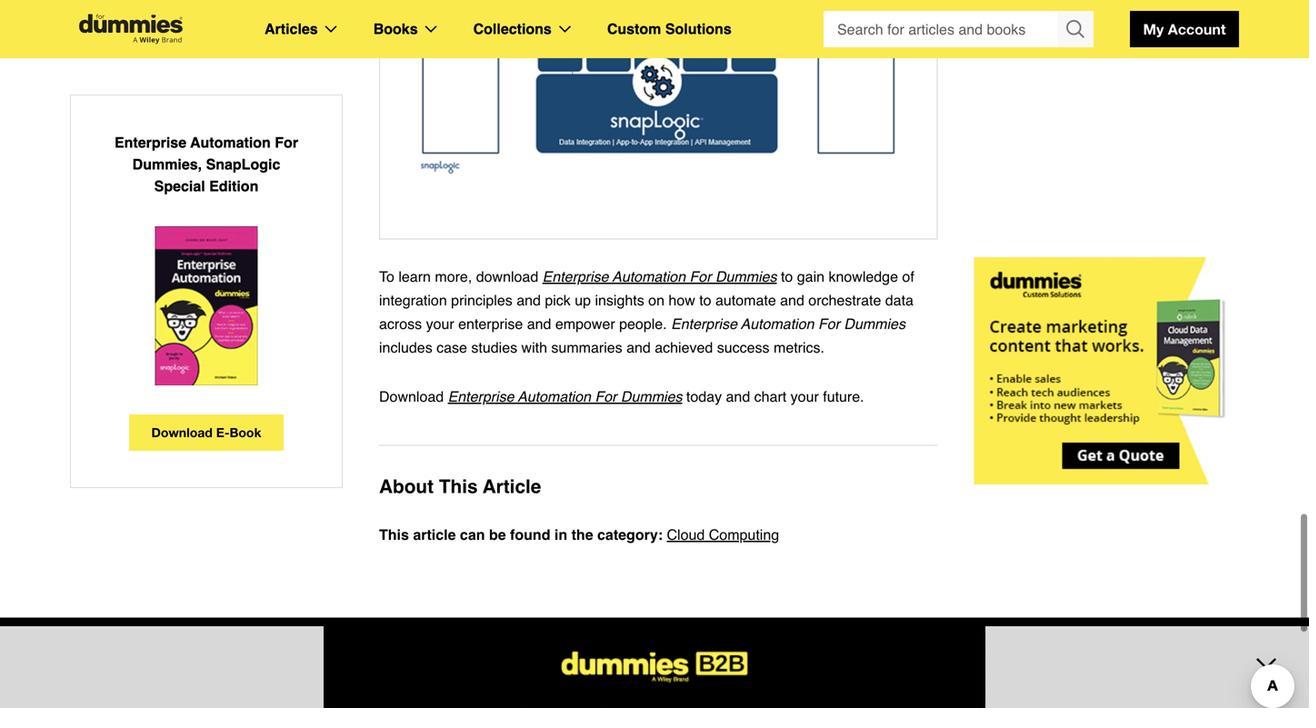 Task type: locate. For each thing, give the bounding box(es) containing it.
1 horizontal spatial to
[[781, 268, 793, 285]]

more,
[[435, 268, 472, 285]]

1 vertical spatial to
[[700, 292, 712, 309]]

download inside download e-book 'link'
[[151, 425, 213, 440]]

0 vertical spatial this
[[439, 476, 478, 498]]

custom solutions
[[607, 20, 732, 37]]

your inside the to gain knowledge of integration principles and pick up insights on how to automate and orchestrate data across your enterprise and empower people.
[[426, 316, 454, 333]]

this up can
[[439, 476, 478, 498]]

special
[[154, 178, 205, 195]]

for up how on the right of page
[[690, 268, 712, 285]]

account
[[1168, 20, 1226, 38]]

includes
[[379, 339, 433, 356]]

to left gain
[[781, 268, 793, 285]]

1 horizontal spatial about
[[861, 680, 908, 698]]

enterprise automation for dummies link down summaries
[[448, 389, 683, 405]]

1 vertical spatial this
[[379, 527, 409, 544]]

chart
[[755, 389, 787, 405]]

advertisement element
[[974, 257, 1247, 485], [324, 627, 986, 708]]

to
[[781, 268, 793, 285], [700, 292, 712, 309]]

1 horizontal spatial download
[[379, 389, 444, 405]]

application integration is sharing record-level, operational data between two or more applications. image
[[417, 0, 901, 175]]

close this dialog image
[[1282, 635, 1301, 653]]

enterprise automation for dummies link
[[543, 268, 777, 285], [448, 389, 683, 405]]

0 vertical spatial your
[[426, 316, 454, 333]]

download left the e-
[[151, 425, 213, 440]]

cloud computing link
[[667, 524, 780, 547]]

group
[[824, 11, 1094, 47]]

your
[[426, 316, 454, 333], [791, 389, 819, 405]]

dummies inside enterprise automation for dummies includes case studies with summaries and achieved success metrics.
[[844, 316, 906, 333]]

0 horizontal spatial about
[[379, 476, 434, 498]]

on
[[649, 292, 665, 309]]

0 vertical spatial enterprise automation for dummies link
[[543, 268, 777, 285]]

automation down with on the left of the page
[[518, 389, 591, 405]]

about for about this article
[[379, 476, 434, 498]]

enterprise
[[115, 134, 187, 151], [543, 268, 609, 285], [671, 316, 738, 333], [448, 389, 514, 405]]

to learn more, download enterprise automation for dummies
[[379, 268, 777, 285]]

and inside enterprise automation for dummies includes case studies with summaries and achieved success metrics.
[[627, 339, 651, 356]]

0 horizontal spatial download
[[151, 425, 213, 440]]

1 vertical spatial enterprise automation for dummies link
[[448, 389, 683, 405]]

of
[[903, 268, 915, 285]]

up
[[575, 292, 591, 309]]

enterprise up up at the top left of page
[[543, 268, 609, 285]]

Search for articles and books text field
[[824, 11, 1060, 47]]

case
[[437, 339, 467, 356]]

be
[[489, 527, 506, 544]]

automate
[[716, 292, 776, 309]]

for down orchestrate
[[818, 316, 840, 333]]

download for download e-book
[[151, 425, 213, 440]]

and up with on the left of the page
[[527, 316, 552, 333]]

download
[[379, 389, 444, 405], [151, 425, 213, 440]]

open article categories image
[[325, 25, 337, 33]]

cloud
[[667, 527, 705, 544]]

edition
[[209, 178, 259, 195]]

automation up snaplogic
[[190, 134, 271, 151]]

learn
[[399, 268, 431, 285]]

and down gain
[[780, 292, 805, 309]]

books
[[374, 20, 418, 37]]

about for about dummies
[[861, 680, 908, 698]]

1 horizontal spatial your
[[791, 389, 819, 405]]

1 vertical spatial download
[[151, 425, 213, 440]]

this
[[439, 476, 478, 498], [379, 527, 409, 544]]

enterprise automation for dummies link for to learn more, download
[[543, 268, 777, 285]]

this article can be found in the category: cloud computing
[[379, 527, 780, 544]]

for
[[275, 134, 298, 151], [690, 268, 712, 285], [818, 316, 840, 333], [595, 389, 617, 405]]

enterprise automation for dummies link for download
[[448, 389, 683, 405]]

enterprise automation for dummies, snaplogic special edition
[[115, 134, 298, 195]]

download e-book
[[151, 425, 261, 440]]

and
[[517, 292, 541, 309], [780, 292, 805, 309], [527, 316, 552, 333], [627, 339, 651, 356], [726, 389, 751, 405]]

1 vertical spatial about
[[861, 680, 908, 698]]

orchestrate
[[809, 292, 882, 309]]

enterprise up dummies,
[[115, 134, 187, 151]]

to right how on the right of page
[[700, 292, 712, 309]]

about dummies
[[861, 680, 986, 698]]

category:
[[598, 527, 663, 544]]

for up snaplogic
[[275, 134, 298, 151]]

summaries
[[552, 339, 623, 356]]

0 vertical spatial about
[[379, 476, 434, 498]]

automation up metrics.
[[741, 316, 814, 333]]

studies
[[471, 339, 518, 356]]

enterprise automation for dummies link up on
[[543, 268, 777, 285]]

download down includes at the left of the page
[[379, 389, 444, 405]]

this left article in the bottom of the page
[[379, 527, 409, 544]]

0 vertical spatial to
[[781, 268, 793, 285]]

automation up on
[[613, 268, 686, 285]]

and down people.
[[627, 339, 651, 356]]

0 horizontal spatial your
[[426, 316, 454, 333]]

1 horizontal spatial this
[[439, 476, 478, 498]]

download enterprise automation for dummies today and chart your future.
[[379, 389, 865, 405]]

download for download enterprise automation for dummies today and chart your future.
[[379, 389, 444, 405]]

gain
[[797, 268, 825, 285]]

download
[[476, 268, 539, 285]]

0 vertical spatial download
[[379, 389, 444, 405]]

about
[[379, 476, 434, 498], [861, 680, 908, 698]]

enterprise up achieved
[[671, 316, 738, 333]]

your right chart
[[791, 389, 819, 405]]

future.
[[823, 389, 865, 405]]

your up "case"
[[426, 316, 454, 333]]

solutions
[[666, 20, 732, 37]]

custom solutions link
[[607, 17, 732, 41]]

automation
[[190, 134, 271, 151], [613, 268, 686, 285], [741, 316, 814, 333], [518, 389, 591, 405]]

enterprise inside enterprise automation for dummies, snaplogic special edition
[[115, 134, 187, 151]]

and left chart
[[726, 389, 751, 405]]

data
[[886, 292, 914, 309]]

dummies
[[716, 268, 777, 285], [844, 316, 906, 333], [621, 389, 683, 405], [912, 680, 986, 698]]

metrics.
[[774, 339, 825, 356]]

enterprise down studies
[[448, 389, 514, 405]]



Task type: vqa. For each thing, say whether or not it's contained in the screenshot.
'weather?'
no



Task type: describe. For each thing, give the bounding box(es) containing it.
logo image
[[70, 14, 192, 44]]

article
[[483, 476, 541, 498]]

book
[[230, 425, 261, 440]]

with
[[522, 339, 547, 356]]

my
[[1144, 20, 1164, 38]]

0 horizontal spatial to
[[700, 292, 712, 309]]

1 vertical spatial advertisement element
[[324, 627, 986, 708]]

open book categories image
[[425, 25, 437, 33]]

collections
[[473, 20, 552, 37]]

book image image
[[155, 226, 258, 386]]

for inside enterprise automation for dummies, snaplogic special edition
[[275, 134, 298, 151]]

articles
[[265, 20, 318, 37]]

my account link
[[1130, 11, 1240, 47]]

found
[[510, 527, 551, 544]]

insights
[[595, 292, 645, 309]]

automation inside enterprise automation for dummies, snaplogic special edition
[[190, 134, 271, 151]]

0 vertical spatial advertisement element
[[974, 257, 1247, 485]]

pick
[[545, 292, 571, 309]]

knowledge
[[829, 268, 899, 285]]

and left "pick"
[[517, 292, 541, 309]]

connect
[[471, 680, 536, 698]]

success
[[717, 339, 770, 356]]

integration
[[379, 292, 447, 309]]

e-
[[216, 425, 230, 440]]

enterprise
[[458, 316, 523, 333]]

automation inside enterprise automation for dummies includes case studies with summaries and achieved success metrics.
[[741, 316, 814, 333]]

snaplogic
[[206, 156, 280, 173]]

how
[[669, 292, 696, 309]]

my account
[[1144, 20, 1226, 38]]

empower
[[556, 316, 615, 333]]

computing
[[709, 527, 780, 544]]

to gain knowledge of integration principles and pick up insights on how to automate and orchestrate data across your enterprise and empower people.
[[379, 268, 915, 333]]

about this article
[[379, 476, 541, 498]]

achieved
[[655, 339, 713, 356]]

in
[[555, 527, 568, 544]]

enterprise automation for dummies includes case studies with summaries and achieved success metrics.
[[379, 316, 906, 356]]

download e-book link
[[129, 415, 284, 451]]

dummies,
[[132, 156, 202, 173]]

article
[[413, 527, 456, 544]]

for down summaries
[[595, 389, 617, 405]]

people.
[[619, 316, 667, 333]]

1 vertical spatial your
[[791, 389, 819, 405]]

the
[[572, 527, 594, 544]]

0 horizontal spatial this
[[379, 527, 409, 544]]

enterprise inside enterprise automation for dummies includes case studies with summaries and achieved success metrics.
[[671, 316, 738, 333]]

principles
[[451, 292, 513, 309]]

open collections list image
[[559, 25, 571, 33]]

across
[[379, 316, 422, 333]]

today
[[687, 389, 722, 405]]

custom
[[607, 20, 662, 37]]

for inside enterprise automation for dummies includes case studies with summaries and achieved success metrics.
[[818, 316, 840, 333]]

can
[[460, 527, 485, 544]]

to
[[379, 268, 395, 285]]



